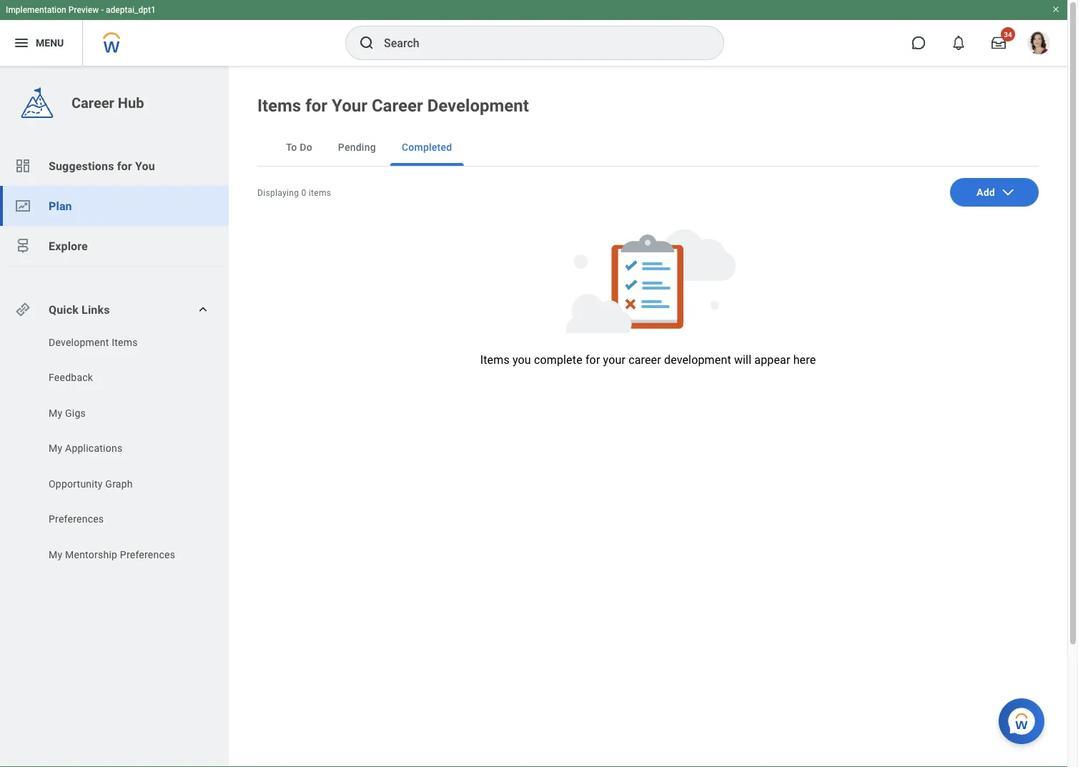 Task type: locate. For each thing, give the bounding box(es) containing it.
1 vertical spatial for
[[117, 159, 132, 173]]

list
[[0, 146, 229, 266], [0, 335, 229, 566]]

2 vertical spatial items
[[480, 353, 510, 367]]

items
[[309, 188, 331, 198]]

items down quick links element
[[112, 336, 138, 348]]

1 vertical spatial preferences
[[120, 549, 175, 561]]

for
[[305, 95, 328, 116], [117, 159, 132, 173], [586, 353, 600, 367]]

0 horizontal spatial for
[[117, 159, 132, 173]]

development items link
[[47, 335, 194, 350]]

preferences
[[49, 513, 104, 525], [120, 549, 175, 561]]

hub
[[118, 94, 144, 111]]

preferences down preferences link
[[120, 549, 175, 561]]

items for items for your career development
[[257, 95, 301, 116]]

development
[[427, 95, 529, 116], [49, 336, 109, 348]]

2 vertical spatial my
[[49, 549, 62, 561]]

0 vertical spatial my
[[49, 407, 62, 419]]

add
[[977, 186, 995, 198]]

my for my mentorship preferences
[[49, 549, 62, 561]]

my
[[49, 407, 62, 419], [49, 443, 62, 454], [49, 549, 62, 561]]

1 vertical spatial list
[[0, 335, 229, 566]]

1 my from the top
[[49, 407, 62, 419]]

0 vertical spatial list
[[0, 146, 229, 266]]

2 my from the top
[[49, 443, 62, 454]]

career left the hub
[[72, 94, 114, 111]]

1 vertical spatial items
[[112, 336, 138, 348]]

career right your
[[372, 95, 423, 116]]

1 horizontal spatial development
[[427, 95, 529, 116]]

will
[[734, 353, 752, 367]]

0 vertical spatial preferences
[[49, 513, 104, 525]]

inbox large image
[[992, 36, 1006, 50]]

0 horizontal spatial development
[[49, 336, 109, 348]]

my applications
[[49, 443, 123, 454]]

tab list
[[257, 129, 1039, 167]]

opportunity
[[49, 478, 103, 490]]

development
[[664, 353, 731, 367]]

your
[[603, 353, 626, 367]]

my left gigs
[[49, 407, 62, 419]]

explore link
[[0, 226, 229, 266]]

development down quick links
[[49, 336, 109, 348]]

0 vertical spatial for
[[305, 95, 328, 116]]

career
[[72, 94, 114, 111], [372, 95, 423, 116]]

my gigs
[[49, 407, 86, 419]]

1 horizontal spatial items
[[257, 95, 301, 116]]

displaying 0 items
[[257, 188, 331, 198]]

2 list from the top
[[0, 335, 229, 566]]

adeptai_dpt1
[[106, 5, 156, 15]]

menu banner
[[0, 0, 1068, 66]]

appear
[[755, 353, 791, 367]]

gigs
[[65, 407, 86, 419]]

my gigs link
[[47, 406, 194, 421]]

for for you
[[117, 159, 132, 173]]

3 my from the top
[[49, 549, 62, 561]]

1 horizontal spatial for
[[305, 95, 328, 116]]

quick links element
[[14, 295, 217, 324]]

my applications link
[[47, 442, 194, 456]]

list containing development items
[[0, 335, 229, 566]]

explore
[[49, 239, 88, 253]]

quick
[[49, 303, 79, 316]]

chevron up small image
[[196, 303, 210, 317]]

my down the my gigs at the left bottom of the page
[[49, 443, 62, 454]]

my mentorship preferences
[[49, 549, 175, 561]]

2 horizontal spatial for
[[586, 353, 600, 367]]

preferences down opportunity
[[49, 513, 104, 525]]

0 horizontal spatial items
[[112, 336, 138, 348]]

1 horizontal spatial career
[[372, 95, 423, 116]]

applications
[[65, 443, 123, 454]]

preferences link
[[47, 512, 194, 527]]

links
[[82, 303, 110, 316]]

2 horizontal spatial items
[[480, 353, 510, 367]]

items
[[257, 95, 301, 116], [112, 336, 138, 348], [480, 353, 510, 367]]

menu button
[[0, 20, 82, 66]]

implementation
[[6, 5, 66, 15]]

completed button
[[390, 129, 464, 166]]

feedback link
[[47, 371, 194, 385]]

complete
[[534, 353, 583, 367]]

my for my applications
[[49, 443, 62, 454]]

items up "to"
[[257, 95, 301, 116]]

1 list from the top
[[0, 146, 229, 266]]

justify image
[[13, 34, 30, 51]]

items left you
[[480, 353, 510, 367]]

my left mentorship
[[49, 549, 62, 561]]

timeline milestone image
[[14, 237, 31, 255]]

suggestions
[[49, 159, 114, 173]]

-
[[101, 5, 104, 15]]

mentorship
[[65, 549, 117, 561]]

development up completed
[[427, 95, 529, 116]]

1 vertical spatial my
[[49, 443, 62, 454]]

0 vertical spatial items
[[257, 95, 301, 116]]



Task type: vqa. For each thing, say whether or not it's contained in the screenshot.
case corresponding to Change case type button
no



Task type: describe. For each thing, give the bounding box(es) containing it.
items inside list
[[112, 336, 138, 348]]

plan
[[49, 199, 72, 213]]

suggestions for you link
[[0, 146, 229, 186]]

0 horizontal spatial career
[[72, 94, 114, 111]]

to do
[[286, 141, 312, 153]]

you
[[135, 159, 155, 173]]

opportunity graph link
[[47, 477, 194, 491]]

to do button
[[275, 129, 324, 166]]

search image
[[358, 34, 375, 51]]

career
[[629, 353, 661, 367]]

profile logan mcneil image
[[1028, 31, 1051, 57]]

1 vertical spatial development
[[49, 336, 109, 348]]

pending button
[[327, 129, 388, 166]]

close environment banner image
[[1052, 5, 1061, 14]]

items for items you complete for your career development will appear here
[[480, 353, 510, 367]]

chevron down image
[[1001, 185, 1015, 200]]

your
[[332, 95, 368, 116]]

do
[[300, 141, 312, 153]]

my mentorship preferences link
[[47, 548, 194, 562]]

34
[[1004, 30, 1012, 39]]

my for my gigs
[[49, 407, 62, 419]]

2 vertical spatial for
[[586, 353, 600, 367]]

Search Workday  search field
[[384, 27, 694, 59]]

to
[[286, 141, 297, 153]]

quick links
[[49, 303, 110, 316]]

list containing suggestions for you
[[0, 146, 229, 266]]

tab list containing to do
[[257, 129, 1039, 167]]

plan link
[[0, 186, 229, 226]]

34 button
[[983, 27, 1016, 59]]

notifications large image
[[952, 36, 966, 50]]

suggestions for you
[[49, 159, 155, 173]]

you
[[513, 353, 531, 367]]

implementation preview -   adeptai_dpt1
[[6, 5, 156, 15]]

career hub
[[72, 94, 144, 111]]

development items
[[49, 336, 138, 348]]

feedback
[[49, 372, 93, 384]]

menu
[[36, 37, 64, 49]]

opportunity graph
[[49, 478, 133, 490]]

0 horizontal spatial preferences
[[49, 513, 104, 525]]

0 vertical spatial development
[[427, 95, 529, 116]]

completed
[[402, 141, 452, 153]]

onboarding home image
[[14, 197, 31, 215]]

items for your career development
[[257, 95, 529, 116]]

for for your
[[305, 95, 328, 116]]

displaying
[[257, 188, 299, 198]]

here
[[794, 353, 816, 367]]

graph
[[105, 478, 133, 490]]

pending
[[338, 141, 376, 153]]

1 horizontal spatial preferences
[[120, 549, 175, 561]]

preview
[[68, 5, 99, 15]]

dashboard image
[[14, 157, 31, 174]]

0
[[301, 188, 306, 198]]

link image
[[14, 301, 31, 318]]

items you complete for your career development will appear here
[[480, 353, 816, 367]]

add button
[[950, 178, 1039, 207]]



